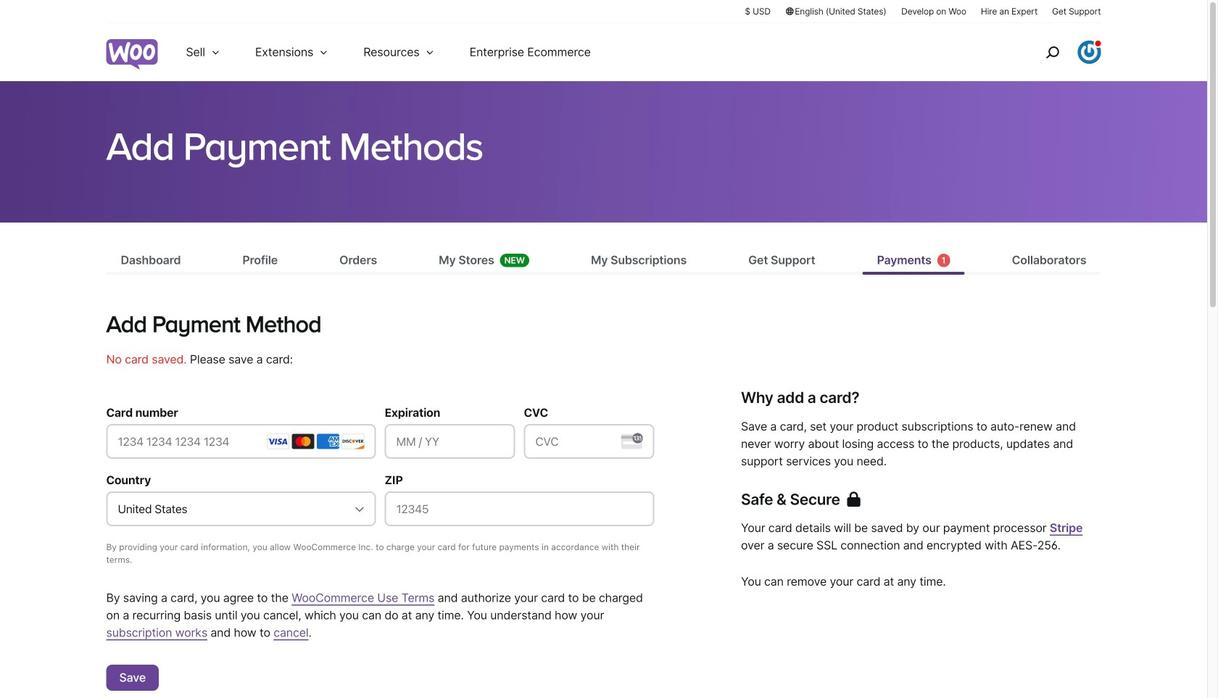 Task type: describe. For each thing, give the bounding box(es) containing it.
open account menu image
[[1078, 41, 1101, 64]]

lock image
[[847, 492, 860, 507]]

search image
[[1041, 41, 1064, 64]]



Task type: vqa. For each thing, say whether or not it's contained in the screenshot.
Open Account Menu image at the right top of the page
yes



Task type: locate. For each thing, give the bounding box(es) containing it.
service navigation menu element
[[1015, 29, 1101, 76]]



